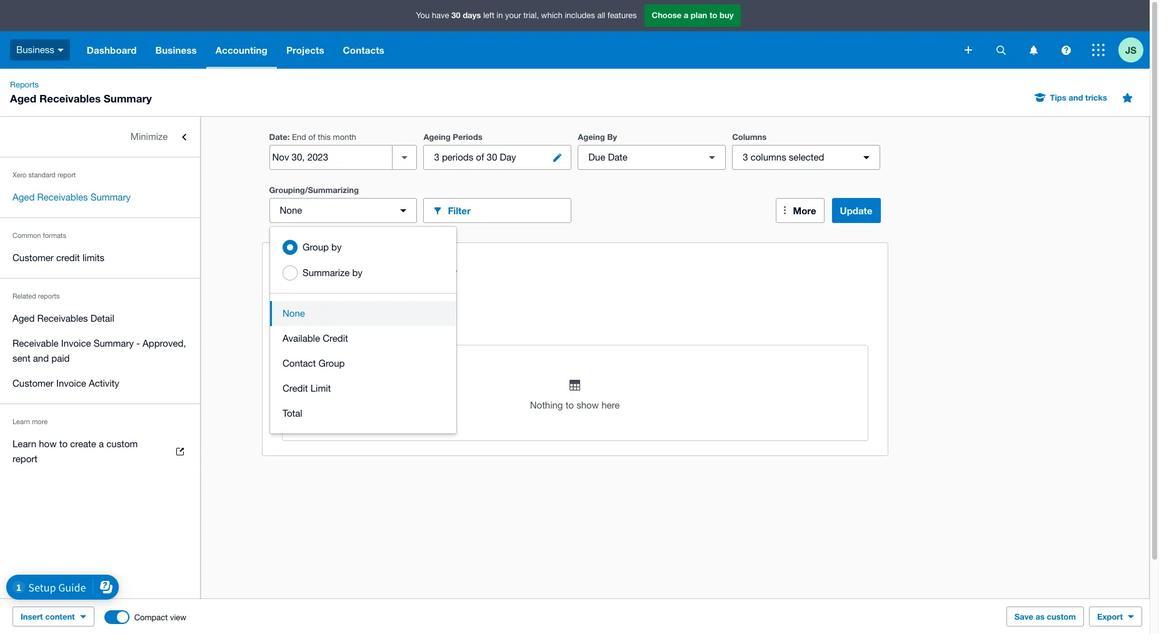 Task type: vqa. For each thing, say whether or not it's contained in the screenshot.
2022
no



Task type: locate. For each thing, give the bounding box(es) containing it.
by inside button
[[331, 242, 342, 253]]

2 horizontal spatial business
[[282, 293, 320, 303]]

2 3 from the left
[[743, 152, 748, 163]]

dashboard
[[87, 44, 137, 56]]

limits
[[83, 253, 104, 263]]

0 vertical spatial summary
[[104, 92, 152, 105]]

date
[[269, 132, 287, 142], [608, 152, 628, 163]]

by inside button
[[352, 268, 363, 278]]

none button
[[269, 198, 417, 223]]

sent
[[13, 353, 30, 364]]

2 horizontal spatial by
[[352, 268, 363, 278]]

30 left day
[[487, 152, 497, 163]]

receivables down the xero standard report
[[37, 192, 88, 203]]

of inside business as of november 30, 2023 ageing by due date
[[296, 308, 304, 318]]

ageing up periods
[[424, 132, 451, 142]]

dashboard link
[[77, 31, 146, 69]]

to left the show
[[566, 400, 574, 411]]

due
[[589, 152, 605, 163]]

0 horizontal spatial and
[[33, 353, 49, 364]]

a
[[684, 10, 689, 20], [99, 439, 104, 450]]

1 horizontal spatial 3
[[743, 152, 748, 163]]

1 horizontal spatial 30
[[487, 152, 497, 163]]

customer
[[13, 253, 54, 263], [13, 378, 54, 389]]

report up the "aged receivables summary"
[[57, 171, 76, 179]]

3 down columns
[[743, 152, 748, 163]]

xero
[[13, 171, 27, 179]]

1 horizontal spatial by
[[331, 242, 342, 253]]

1 horizontal spatial svg image
[[996, 45, 1006, 55]]

0 horizontal spatial to
[[59, 439, 68, 450]]

1 customer from the top
[[13, 253, 54, 263]]

group inside button
[[319, 358, 345, 369]]

ageing for ageing periods
[[424, 132, 451, 142]]

summary for receivables
[[90, 192, 131, 203]]

aged down related
[[13, 313, 35, 324]]

credit down november
[[323, 333, 348, 344]]

3 periods of 30 day button
[[424, 145, 572, 170]]

1 vertical spatial learn
[[13, 439, 36, 450]]

columns
[[732, 132, 767, 142]]

0 vertical spatial of
[[309, 133, 316, 142]]

aged down the reports link
[[10, 92, 36, 105]]

0 vertical spatial none
[[280, 205, 302, 216]]

credit up 'total'
[[283, 383, 308, 394]]

receivables for summary
[[37, 192, 88, 203]]

paid
[[51, 353, 70, 364]]

create
[[70, 439, 96, 450]]

3 left periods
[[434, 152, 439, 163]]

0 vertical spatial aged
[[10, 92, 36, 105]]

0 vertical spatial credit
[[323, 333, 348, 344]]

0 horizontal spatial 30
[[452, 10, 461, 20]]

1 horizontal spatial of
[[309, 133, 316, 142]]

group up the limit
[[319, 358, 345, 369]]

to left buy
[[710, 10, 718, 20]]

save as custom button
[[1007, 607, 1084, 627]]

1 horizontal spatial and
[[1069, 93, 1083, 103]]

1 vertical spatial group
[[319, 358, 345, 369]]

3 for 3 periods of 30 day
[[434, 152, 439, 163]]

1 vertical spatial to
[[566, 400, 574, 411]]

banner
[[0, 0, 1150, 69]]

1 vertical spatial summary
[[90, 192, 131, 203]]

of left this
[[309, 133, 316, 142]]

1 vertical spatial 30
[[487, 152, 497, 163]]

1 vertical spatial custom
[[1047, 612, 1076, 622]]

summary up minimize
[[104, 92, 152, 105]]

and
[[1069, 93, 1083, 103], [33, 353, 49, 364]]

0 vertical spatial receivables
[[39, 92, 101, 105]]

save
[[1015, 612, 1034, 622]]

nothing
[[530, 400, 563, 411]]

ageing
[[424, 132, 451, 142], [578, 132, 605, 142], [282, 323, 312, 333]]

a right the create
[[99, 439, 104, 450]]

2 horizontal spatial of
[[476, 152, 484, 163]]

1 vertical spatial and
[[33, 353, 49, 364]]

reports aged receivables summary
[[10, 80, 152, 105]]

by
[[331, 242, 342, 253], [352, 268, 363, 278], [314, 323, 324, 333]]

business inside business as of november 30, 2023 ageing by due date
[[282, 293, 320, 303]]

svg image
[[1092, 44, 1105, 56], [1030, 45, 1038, 55], [1062, 45, 1071, 55], [965, 46, 972, 54]]

2 vertical spatial by
[[314, 323, 324, 333]]

2 customer from the top
[[13, 378, 54, 389]]

aged
[[10, 92, 36, 105], [13, 192, 35, 203], [13, 313, 35, 324]]

insert
[[21, 612, 43, 622]]

a left plan at right top
[[684, 10, 689, 20]]

customer down common formats
[[13, 253, 54, 263]]

0 horizontal spatial 3
[[434, 152, 439, 163]]

0 vertical spatial to
[[710, 10, 718, 20]]

to inside learn how to create a custom report
[[59, 439, 68, 450]]

1 learn from the top
[[13, 418, 30, 426]]

list of convenience dates image
[[392, 145, 417, 170]]

none inside popup button
[[280, 205, 302, 216]]

0 horizontal spatial business
[[16, 44, 54, 55]]

2 vertical spatial of
[[296, 308, 304, 318]]

and right tips
[[1069, 93, 1083, 103]]

2 vertical spatial receivables
[[37, 313, 88, 324]]

summary down 'minimize' button
[[90, 192, 131, 203]]

0 horizontal spatial ageing
[[282, 323, 312, 333]]

invoice inside receivable invoice summary - approved, sent and paid
[[61, 338, 91, 349]]

svg image
[[996, 45, 1006, 55], [57, 49, 64, 52]]

of right as
[[296, 308, 304, 318]]

2 learn from the top
[[13, 439, 36, 450]]

aged inside the aged receivables summary link
[[13, 192, 35, 203]]

as
[[282, 308, 293, 318]]

view
[[170, 613, 186, 623]]

1 vertical spatial receivables
[[37, 192, 88, 203]]

0 vertical spatial custom
[[106, 439, 138, 450]]

choose
[[652, 10, 682, 20]]

2 vertical spatial aged
[[13, 313, 35, 324]]

common formats
[[13, 232, 66, 240]]

1 vertical spatial aged
[[13, 192, 35, 203]]

0 horizontal spatial credit
[[283, 383, 308, 394]]

related
[[13, 293, 36, 300]]

invoice for receivable
[[61, 338, 91, 349]]

aged down xero
[[13, 192, 35, 203]]

3 inside 3 periods of 30 day button
[[434, 152, 439, 163]]

0 vertical spatial invoice
[[61, 338, 91, 349]]

by up summarize by
[[331, 242, 342, 253]]

1 vertical spatial credit
[[283, 383, 308, 394]]

periods
[[442, 152, 473, 163]]

0 vertical spatial customer
[[13, 253, 54, 263]]

30 inside button
[[487, 152, 497, 163]]

3
[[434, 152, 439, 163], [743, 152, 748, 163]]

1 business button from the left
[[0, 31, 77, 69]]

a inside learn how to create a custom report
[[99, 439, 104, 450]]

1 vertical spatial none
[[283, 308, 305, 319]]

summary for invoice
[[94, 338, 134, 349]]

1 vertical spatial report
[[13, 454, 38, 465]]

you
[[416, 11, 430, 20]]

1 vertical spatial by
[[352, 268, 363, 278]]

0 vertical spatial learn
[[13, 418, 30, 426]]

summary inside reports aged receivables summary
[[104, 92, 152, 105]]

filter button
[[424, 198, 572, 223]]

1 horizontal spatial business
[[155, 44, 197, 56]]

credit limit button
[[270, 376, 456, 401]]

of right periods
[[476, 152, 484, 163]]

2 business button from the left
[[146, 31, 206, 69]]

date left 'end'
[[269, 132, 287, 142]]

aged inside 'aged receivables detail' link
[[13, 313, 35, 324]]

receivables for detail
[[37, 313, 88, 324]]

summary left -
[[94, 338, 134, 349]]

your
[[505, 11, 521, 20]]

-
[[136, 338, 140, 349]]

to right how
[[59, 439, 68, 450]]

have
[[432, 11, 449, 20]]

group up summarize
[[303, 242, 329, 253]]

ageing left by
[[578, 132, 605, 142]]

1 horizontal spatial ageing
[[424, 132, 451, 142]]

0 horizontal spatial report
[[13, 454, 38, 465]]

custom right as
[[1047, 612, 1076, 622]]

receivables down reports
[[37, 313, 88, 324]]

of inside button
[[476, 152, 484, 163]]

1 horizontal spatial custom
[[1047, 612, 1076, 622]]

invoice down paid
[[56, 378, 86, 389]]

1 vertical spatial a
[[99, 439, 104, 450]]

date right due
[[608, 152, 628, 163]]

receivables
[[39, 92, 101, 105], [37, 192, 88, 203], [37, 313, 88, 324]]

summary
[[104, 92, 152, 105], [90, 192, 131, 203], [94, 338, 134, 349]]

1 horizontal spatial business button
[[146, 31, 206, 69]]

by down group by button
[[352, 268, 363, 278]]

Report title field
[[279, 259, 863, 288]]

2 horizontal spatial ageing
[[578, 132, 605, 142]]

30,
[[353, 308, 366, 318]]

receivables down the reports link
[[39, 92, 101, 105]]

of inside 'date : end of this month'
[[309, 133, 316, 142]]

none for none popup button
[[280, 205, 302, 216]]

navigation
[[77, 31, 956, 69]]

ageing periods
[[424, 132, 483, 142]]

30 right have
[[452, 10, 461, 20]]

0 vertical spatial group
[[303, 242, 329, 253]]

aged inside reports aged receivables summary
[[10, 92, 36, 105]]

invoice up paid
[[61, 338, 91, 349]]

1 vertical spatial customer
[[13, 378, 54, 389]]

1 vertical spatial of
[[476, 152, 484, 163]]

show
[[577, 400, 599, 411]]

due
[[327, 323, 343, 333]]

contact group
[[283, 358, 345, 369]]

custom inside save as custom button
[[1047, 612, 1076, 622]]

0 vertical spatial 30
[[452, 10, 461, 20]]

report down learn more
[[13, 454, 38, 465]]

learn down learn more
[[13, 439, 36, 450]]

list box
[[270, 227, 456, 434]]

30
[[452, 10, 461, 20], [487, 152, 497, 163]]

aged for aged receivables detail
[[13, 313, 35, 324]]

by inside business as of november 30, 2023 ageing by due date
[[314, 323, 324, 333]]

none up available
[[283, 308, 305, 319]]

0 vertical spatial by
[[331, 242, 342, 253]]

1 horizontal spatial date
[[608, 152, 628, 163]]

2 vertical spatial summary
[[94, 338, 134, 349]]

customer invoice activity
[[13, 378, 119, 389]]

here
[[602, 400, 620, 411]]

1 vertical spatial date
[[608, 152, 628, 163]]

all
[[597, 11, 605, 20]]

learn left more
[[13, 418, 30, 426]]

0 vertical spatial report
[[57, 171, 76, 179]]

none inside button
[[283, 308, 305, 319]]

customer down sent
[[13, 378, 54, 389]]

0 horizontal spatial svg image
[[57, 49, 64, 52]]

custom right the create
[[106, 439, 138, 450]]

1 3 from the left
[[434, 152, 439, 163]]

and down the receivable at the left
[[33, 353, 49, 364]]

0 vertical spatial date
[[269, 132, 287, 142]]

0 horizontal spatial by
[[314, 323, 324, 333]]

2 horizontal spatial to
[[710, 10, 718, 20]]

common
[[13, 232, 41, 240]]

ageing down as
[[282, 323, 312, 333]]

you have 30 days left in your trial, which includes all features
[[416, 10, 637, 20]]

save as custom
[[1015, 612, 1076, 622]]

none button
[[270, 301, 456, 326]]

0 horizontal spatial a
[[99, 439, 104, 450]]

1 horizontal spatial credit
[[323, 333, 348, 344]]

2 vertical spatial to
[[59, 439, 68, 450]]

learn for learn how to create a custom report
[[13, 439, 36, 450]]

credit
[[323, 333, 348, 344], [283, 383, 308, 394]]

insert content button
[[13, 607, 94, 627]]

0 vertical spatial and
[[1069, 93, 1083, 103]]

by left due
[[314, 323, 324, 333]]

summary inside receivable invoice summary - approved, sent and paid
[[94, 338, 134, 349]]

group
[[270, 227, 456, 434]]

none down grouping/summarizing
[[280, 205, 302, 216]]

business
[[16, 44, 54, 55], [155, 44, 197, 56], [282, 293, 320, 303]]

update button
[[832, 198, 881, 223]]

tricks
[[1086, 93, 1107, 103]]

aged receivables summary link
[[0, 185, 200, 210]]

0 horizontal spatial business button
[[0, 31, 77, 69]]

available credit
[[283, 333, 348, 344]]

to
[[710, 10, 718, 20], [566, 400, 574, 411], [59, 439, 68, 450]]

0 horizontal spatial of
[[296, 308, 304, 318]]

export button
[[1089, 607, 1142, 627]]

learn inside learn how to create a custom report
[[13, 439, 36, 450]]

0 horizontal spatial custom
[[106, 439, 138, 450]]

1 vertical spatial invoice
[[56, 378, 86, 389]]

accounting
[[216, 44, 268, 56]]

by for summarize by
[[352, 268, 363, 278]]

1 horizontal spatial a
[[684, 10, 689, 20]]



Task type: describe. For each thing, give the bounding box(es) containing it.
banner containing js
[[0, 0, 1150, 69]]

customer credit limits
[[13, 253, 104, 263]]

remove from favorites image
[[1115, 85, 1140, 110]]

total
[[283, 408, 302, 419]]

1 horizontal spatial to
[[566, 400, 574, 411]]

insert content
[[21, 612, 75, 622]]

by
[[607, 132, 617, 142]]

in
[[497, 11, 503, 20]]

accounting button
[[206, 31, 277, 69]]

which
[[541, 11, 563, 20]]

plan
[[691, 10, 707, 20]]

js button
[[1119, 31, 1150, 69]]

selected
[[789, 152, 825, 163]]

receivable
[[13, 338, 59, 349]]

end
[[292, 133, 306, 142]]

contact group button
[[270, 351, 456, 376]]

ageing inside business as of november 30, 2023 ageing by due date
[[282, 323, 312, 333]]

summarize by button
[[270, 260, 456, 286]]

custom inside learn how to create a custom report
[[106, 439, 138, 450]]

credit
[[56, 253, 80, 263]]

ageing by
[[578, 132, 617, 142]]

0 vertical spatial a
[[684, 10, 689, 20]]

of for business as of november 30, 2023 ageing by due date
[[296, 308, 304, 318]]

features
[[608, 11, 637, 20]]

approved,
[[143, 338, 186, 349]]

periods
[[453, 132, 483, 142]]

group inside button
[[303, 242, 329, 253]]

compact view
[[134, 613, 186, 623]]

3 for 3 columns selected
[[743, 152, 748, 163]]

reports
[[10, 80, 39, 89]]

list box containing group by
[[270, 227, 456, 434]]

detail
[[90, 313, 114, 324]]

compact
[[134, 613, 168, 623]]

contacts button
[[334, 31, 394, 69]]

update
[[840, 205, 873, 216]]

business inside navigation
[[155, 44, 197, 56]]

navigation containing dashboard
[[77, 31, 956, 69]]

3 periods of 30 day
[[434, 152, 516, 163]]

learn how to create a custom report
[[13, 439, 138, 465]]

credit limit
[[283, 383, 331, 394]]

content
[[45, 612, 75, 622]]

filter
[[448, 205, 471, 216]]

business as of november 30, 2023 ageing by due date
[[282, 293, 389, 333]]

customer for customer credit limits
[[13, 253, 54, 263]]

this
[[318, 133, 331, 142]]

by for group by
[[331, 242, 342, 253]]

aged receivables detail link
[[0, 306, 200, 331]]

tips
[[1050, 93, 1067, 103]]

invoice for customer
[[56, 378, 86, 389]]

projects button
[[277, 31, 334, 69]]

summarize by
[[303, 268, 363, 278]]

as
[[1036, 612, 1045, 622]]

group by button
[[270, 234, 456, 260]]

reports link
[[5, 79, 44, 91]]

customer for customer invoice activity
[[13, 378, 54, 389]]

november
[[306, 308, 350, 318]]

formats
[[43, 232, 66, 240]]

2023
[[368, 308, 389, 318]]

reports
[[38, 293, 60, 300]]

customer credit limits link
[[0, 246, 200, 271]]

and inside receivable invoice summary - approved, sent and paid
[[33, 353, 49, 364]]

export
[[1097, 612, 1123, 622]]

day
[[500, 152, 516, 163]]

columns
[[751, 152, 786, 163]]

month
[[333, 133, 356, 142]]

trial,
[[524, 11, 539, 20]]

date : end of this month
[[269, 132, 356, 142]]

report inside learn how to create a custom report
[[13, 454, 38, 465]]

aged for aged receivables summary
[[13, 192, 35, 203]]

buy
[[720, 10, 734, 20]]

1 horizontal spatial report
[[57, 171, 76, 179]]

customer invoice activity link
[[0, 371, 200, 396]]

Select end date field
[[270, 146, 392, 169]]

learn more
[[13, 418, 48, 426]]

more button
[[776, 198, 825, 223]]

receivable invoice summary - approved, sent and paid
[[13, 338, 186, 364]]

available credit button
[[270, 326, 456, 351]]

js
[[1126, 44, 1137, 55]]

due date
[[589, 152, 628, 163]]

receivable invoice summary - approved, sent and paid link
[[0, 331, 200, 371]]

more
[[793, 205, 816, 216]]

minimize
[[131, 131, 168, 142]]

group containing group by
[[270, 227, 456, 434]]

nothing to show here
[[530, 400, 620, 411]]

grouping/summarizing
[[269, 185, 359, 195]]

none for none button
[[283, 308, 305, 319]]

activity
[[89, 378, 119, 389]]

and inside button
[[1069, 93, 1083, 103]]

date
[[345, 323, 364, 333]]

to inside banner
[[710, 10, 718, 20]]

left
[[483, 11, 494, 20]]

group by
[[303, 242, 342, 253]]

days
[[463, 10, 481, 20]]

credit inside available credit button
[[323, 333, 348, 344]]

more
[[32, 418, 48, 426]]

receivables inside reports aged receivables summary
[[39, 92, 101, 105]]

due date button
[[578, 145, 726, 170]]

summarize
[[303, 268, 350, 278]]

of for 3 periods of 30 day
[[476, 152, 484, 163]]

includes
[[565, 11, 595, 20]]

minimize button
[[0, 124, 200, 149]]

ageing for ageing by
[[578, 132, 605, 142]]

contact
[[283, 358, 316, 369]]

date inside popup button
[[608, 152, 628, 163]]

limit
[[311, 383, 331, 394]]

tips and tricks
[[1050, 93, 1107, 103]]

standard
[[28, 171, 56, 179]]

0 horizontal spatial date
[[269, 132, 287, 142]]

3 columns selected
[[743, 152, 825, 163]]

contacts
[[343, 44, 384, 56]]

:
[[287, 132, 290, 142]]

credit inside 'credit limit' button
[[283, 383, 308, 394]]

learn for learn more
[[13, 418, 30, 426]]



